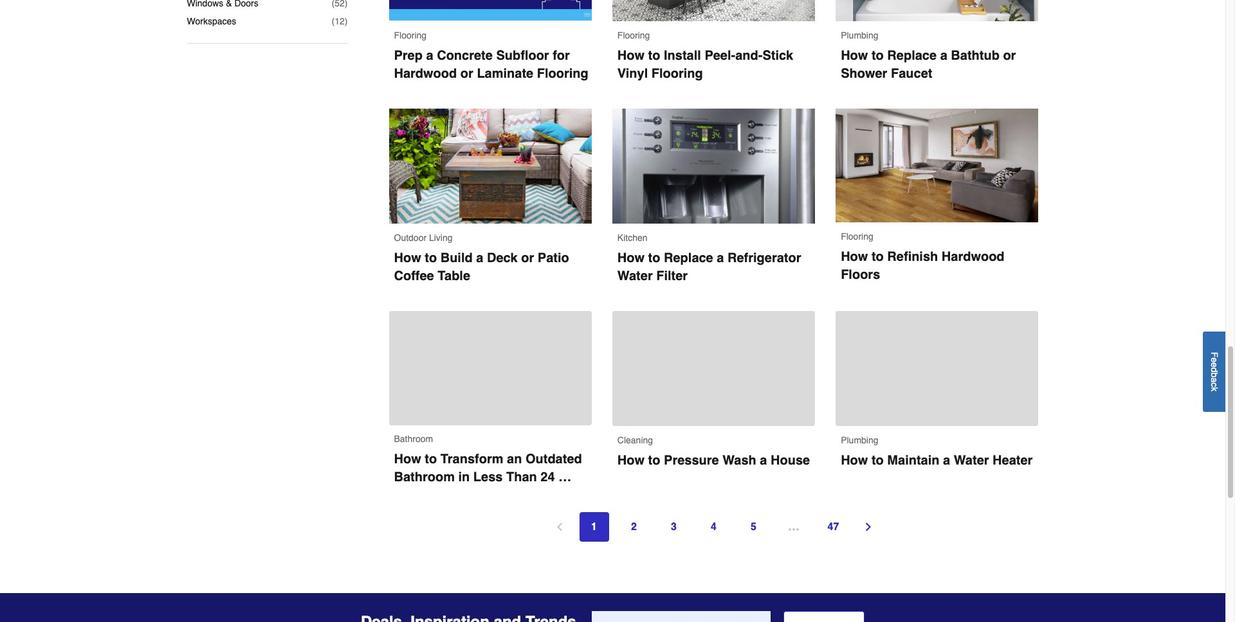 Task type: vqa. For each thing, say whether or not it's contained in the screenshot.


Task type: describe. For each thing, give the bounding box(es) containing it.
a inside how to build a deck or patio coffee table
[[476, 251, 483, 266]]

2
[[631, 522, 637, 534]]

wash
[[723, 454, 757, 469]]

or inside prep a concrete subfloor for hardwood or laminate flooring
[[461, 66, 473, 81]]

how for how to pressure wash a house
[[618, 454, 645, 469]]

c
[[1210, 383, 1220, 387]]

2 e from the top
[[1210, 363, 1220, 368]]

hours
[[394, 489, 431, 503]]

12
[[335, 16, 345, 26]]

and-
[[736, 48, 763, 63]]

to for how to replace a bathtub or shower faucet
[[872, 48, 884, 63]]

2 button
[[619, 513, 649, 543]]

stick
[[763, 48, 793, 63]]

or for bathtub
[[1003, 48, 1016, 63]]

plumbing for how to maintain a water heater
[[841, 436, 879, 446]]

for
[[553, 48, 570, 63]]

pressure
[[664, 454, 719, 469]]

flooring for how to install peel-and-stick vinyl flooring
[[618, 30, 650, 40]]

to for how to transform an outdated bathroom in less than 24 hours
[[425, 453, 437, 467]]

f e e d b a c k button
[[1203, 332, 1226, 412]]

replace for shower
[[887, 48, 937, 63]]

1 button
[[579, 513, 609, 543]]

1 bathroom from the top
[[394, 435, 433, 445]]

how for how to build a deck or patio coffee table
[[394, 251, 421, 266]]

hardwood inside prep a concrete subfloor for hardwood or laminate flooring
[[394, 66, 457, 81]]

d
[[1210, 368, 1220, 373]]

bathtub
[[951, 48, 1000, 63]]

a distressed-finish patio coffee table on a patio in front of outdoor furniture. image
[[389, 108, 592, 224]]

)
[[345, 16, 348, 26]]

24
[[541, 471, 555, 485]]

flooring inside how to install peel-and-stick vinyl flooring
[[652, 66, 703, 81]]

1 vertical spatial water
[[954, 454, 989, 469]]

patio
[[538, 251, 569, 266]]

a inside how to replace a bathtub or shower faucet
[[940, 48, 948, 63]]

3 button
[[659, 513, 689, 543]]

outdoor living
[[394, 233, 453, 243]]

how for how to replace a bathtub or shower faucet
[[841, 48, 868, 63]]

5 button
[[739, 513, 769, 543]]

cleaning
[[618, 436, 653, 446]]

a right maintain
[[943, 454, 950, 469]]

how to install peel-and-stick vinyl flooring
[[618, 48, 797, 81]]

4
[[711, 522, 717, 534]]

outdoor
[[394, 233, 427, 243]]

a blue and white image that says "what you need to prep a concrete subfloor". image
[[389, 0, 592, 21]]

heater
[[993, 454, 1033, 469]]

less
[[473, 471, 503, 485]]

how for how to transform an outdated bathroom in less than 24 hours
[[394, 453, 421, 467]]

replace a refrigerator water filter image
[[612, 108, 815, 224]]

or for deck
[[521, 251, 534, 266]]

how to transform an outdated bathroom in less than 24 hours
[[394, 453, 586, 503]]

plumbing for how to replace a bathtub or shower faucet
[[841, 30, 879, 40]]

flooring inside prep a concrete subfloor for hardwood or laminate flooring
[[537, 66, 589, 81]]

a inside 'how to replace a refrigerator water filter'
[[717, 251, 724, 266]]

concrete
[[437, 48, 493, 63]]

to for how to refinish hardwood floors
[[872, 250, 884, 264]]

to for how to pressure wash a house
[[648, 454, 660, 469]]

outdated
[[526, 453, 582, 467]]

peel-
[[705, 48, 736, 63]]

coffee
[[394, 269, 434, 284]]

shower
[[841, 66, 888, 81]]

how for how to maintain a water heater
[[841, 454, 868, 469]]

how for how to replace a refrigerator water filter
[[618, 251, 645, 266]]

1
[[591, 522, 597, 534]]

a picture of the finished bathroom makeover with a new vanity and shower doors. image
[[389, 311, 592, 426]]

(
[[332, 16, 335, 26]]

flooring for prep a concrete subfloor for hardwood or laminate flooring
[[394, 30, 427, 40]]

a inside prep a concrete subfloor for hardwood or laminate flooring
[[426, 48, 433, 63]]



Task type: locate. For each thing, give the bounding box(es) containing it.
house
[[771, 454, 810, 469]]

a left 'deck'
[[476, 251, 483, 266]]

replace up the filter
[[664, 251, 713, 266]]

how up 'floors'
[[841, 250, 868, 264]]

flooring down for
[[537, 66, 589, 81]]

a video about refinishing hardwood floors. image
[[836, 108, 1039, 223]]

in
[[458, 471, 470, 485]]

or right bathtub on the top of the page
[[1003, 48, 1016, 63]]

to for how to install peel-and-stick vinyl flooring
[[648, 48, 660, 63]]

1 e from the top
[[1210, 358, 1220, 363]]

Email Address email field
[[592, 612, 771, 623]]

how for how to install peel-and-stick vinyl flooring
[[618, 48, 645, 63]]

chevron left image
[[553, 521, 566, 534]]

to for how to maintain a water heater
[[872, 454, 884, 469]]

1 horizontal spatial or
[[521, 251, 534, 266]]

form
[[592, 612, 865, 623]]

how
[[618, 48, 645, 63], [841, 48, 868, 63], [841, 250, 868, 264], [394, 251, 421, 266], [618, 251, 645, 266], [394, 453, 421, 467], [618, 454, 645, 469], [841, 454, 868, 469]]

or
[[1003, 48, 1016, 63], [461, 66, 473, 81], [521, 251, 534, 266]]

replace inside how to replace a bathtub or shower faucet
[[887, 48, 937, 63]]

4 button
[[699, 513, 729, 543]]

workspaces
[[187, 16, 236, 26]]

to down cleaning in the bottom of the page
[[648, 454, 660, 469]]

0 vertical spatial replace
[[887, 48, 937, 63]]

to
[[648, 48, 660, 63], [872, 48, 884, 63], [872, 250, 884, 264], [425, 251, 437, 266], [648, 251, 660, 266], [425, 453, 437, 467], [648, 454, 660, 469], [872, 454, 884, 469]]

a right prep
[[426, 48, 433, 63]]

f e e d b a c k
[[1210, 352, 1220, 392]]

how up coffee
[[394, 251, 421, 266]]

or right 'deck'
[[521, 251, 534, 266]]

water left heater
[[954, 454, 989, 469]]

1 horizontal spatial replace
[[887, 48, 937, 63]]

subfloor
[[496, 48, 549, 63]]

hardwood right refinish
[[942, 250, 1005, 264]]

woman pressure washing a home exterior. image
[[612, 311, 815, 427]]

0 vertical spatial water
[[618, 269, 653, 284]]

to left maintain
[[872, 454, 884, 469]]

how down cleaning in the bottom of the page
[[618, 454, 645, 469]]

an
[[507, 453, 522, 467]]

faucet
[[891, 66, 933, 81]]

e up 'b'
[[1210, 363, 1220, 368]]

install
[[664, 48, 701, 63]]

2 horizontal spatial or
[[1003, 48, 1016, 63]]

bathroom inside how to transform an outdated bathroom in less than 24 hours
[[394, 471, 455, 485]]

deck
[[487, 251, 518, 266]]

0 vertical spatial or
[[1003, 48, 1016, 63]]

e up the d
[[1210, 358, 1220, 363]]

how to build a deck or patio coffee table
[[394, 251, 573, 284]]

0 horizontal spatial hardwood
[[394, 66, 457, 81]]

b
[[1210, 373, 1220, 378]]

how inside how to install peel-and-stick vinyl flooring
[[618, 48, 645, 63]]

professional working on a water heater image
[[836, 311, 1039, 427]]

flooring down install
[[652, 66, 703, 81]]

living
[[429, 233, 453, 243]]

prep
[[394, 48, 423, 63]]

flooring up 'floors'
[[841, 232, 874, 242]]

flooring for how to refinish hardwood floors
[[841, 232, 874, 242]]

a left bathtub on the top of the page
[[940, 48, 948, 63]]

to inside how to refinish hardwood floors
[[872, 250, 884, 264]]

than
[[506, 471, 537, 485]]

2 bathroom from the top
[[394, 471, 455, 485]]

47
[[828, 522, 839, 534]]

transform
[[441, 453, 503, 467]]

replace up faucet
[[887, 48, 937, 63]]

to up 'floors'
[[872, 250, 884, 264]]

hardwood inside how to refinish hardwood floors
[[942, 250, 1005, 264]]

a right wash
[[760, 454, 767, 469]]

hardwood down prep
[[394, 66, 457, 81]]

prep a concrete subfloor for hardwood or laminate flooring
[[394, 48, 589, 81]]

e
[[1210, 358, 1220, 363], [1210, 363, 1220, 368]]

1 plumbing from the top
[[841, 30, 879, 40]]

how inside how to replace a bathtub or shower faucet
[[841, 48, 868, 63]]

how down kitchen
[[618, 251, 645, 266]]

how to pressure wash a house
[[618, 454, 810, 469]]

47 button
[[819, 513, 848, 543]]

plumbing
[[841, 30, 879, 40], [841, 436, 879, 446]]

to inside how to build a deck or patio coffee table
[[425, 251, 437, 266]]

how inside how to refinish hardwood floors
[[841, 250, 868, 264]]

to inside how to transform an outdated bathroom in less than 24 hours
[[425, 453, 437, 467]]

replace inside 'how to replace a refrigerator water filter'
[[664, 251, 713, 266]]

to inside 'how to replace a refrigerator water filter'
[[648, 251, 660, 266]]

to left install
[[648, 48, 660, 63]]

to for how to replace a refrigerator water filter
[[648, 251, 660, 266]]

to inside how to install peel-and-stick vinyl flooring
[[648, 48, 660, 63]]

how left maintain
[[841, 454, 868, 469]]

flooring up prep
[[394, 30, 427, 40]]

1 vertical spatial hardwood
[[942, 250, 1005, 264]]

to up hours
[[425, 453, 437, 467]]

1 vertical spatial bathroom
[[394, 471, 455, 485]]

how inside 'how to replace a refrigerator water filter'
[[618, 251, 645, 266]]

k
[[1210, 387, 1220, 392]]

1 vertical spatial or
[[461, 66, 473, 81]]

or down "concrete"
[[461, 66, 473, 81]]

how to replace a bathtub or shower faucet
[[841, 48, 1020, 81]]

refrigerator
[[728, 251, 801, 266]]

0 horizontal spatial replace
[[664, 251, 713, 266]]

1 vertical spatial replace
[[664, 251, 713, 266]]

2 vertical spatial or
[[521, 251, 534, 266]]

how up shower on the top of the page
[[841, 48, 868, 63]]

maintain
[[887, 454, 940, 469]]

filter
[[656, 269, 688, 284]]

how inside how to build a deck or patio coffee table
[[394, 251, 421, 266]]

or inside how to build a deck or patio coffee table
[[521, 251, 534, 266]]

flooring up vinyl
[[618, 30, 650, 40]]

1 vertical spatial plumbing
[[841, 436, 879, 446]]

how up hours
[[394, 453, 421, 467]]

to up the filter
[[648, 251, 660, 266]]

laminate
[[477, 66, 534, 81]]

replace
[[887, 48, 937, 63], [664, 251, 713, 266]]

dots image
[[789, 525, 799, 536]]

refinish
[[887, 250, 938, 264]]

1 horizontal spatial hardwood
[[942, 250, 1005, 264]]

to up shower on the top of the page
[[872, 48, 884, 63]]

or inside how to replace a bathtub or shower faucet
[[1003, 48, 1016, 63]]

hardwood
[[394, 66, 457, 81], [942, 250, 1005, 264]]

how to refinish hardwood floors
[[841, 250, 1008, 282]]

replace for filter
[[664, 251, 713, 266]]

water left the filter
[[618, 269, 653, 284]]

a inside 'button'
[[1210, 378, 1220, 383]]

table
[[438, 269, 470, 284]]

to inside how to replace a bathtub or shower faucet
[[872, 48, 884, 63]]

how up vinyl
[[618, 48, 645, 63]]

how for how to refinish hardwood floors
[[841, 250, 868, 264]]

3
[[671, 522, 677, 534]]

( 12 )
[[332, 16, 348, 26]]

kitchen
[[618, 233, 648, 243]]

a
[[426, 48, 433, 63], [940, 48, 948, 63], [476, 251, 483, 266], [717, 251, 724, 266], [1210, 378, 1220, 383], [760, 454, 767, 469], [943, 454, 950, 469]]

how to replace a refrigerator water filter
[[618, 251, 805, 284]]

flooring
[[394, 30, 427, 40], [618, 30, 650, 40], [537, 66, 589, 81], [652, 66, 703, 81], [841, 232, 874, 242]]

0 horizontal spatial water
[[618, 269, 653, 284]]

a kitchen with white cabinets, stainless steel appliances and a black and white vinyl floor. image
[[612, 0, 815, 21]]

how inside how to transform an outdated bathroom in less than 24 hours
[[394, 453, 421, 467]]

f
[[1210, 352, 1220, 358]]

a bathroom with a white tub, blue mosaic tile and a brushed nickel tub faucet and spout. image
[[836, 0, 1039, 21]]

0 vertical spatial bathroom
[[394, 435, 433, 445]]

0 vertical spatial hardwood
[[394, 66, 457, 81]]

chevron right image
[[862, 521, 875, 534]]

vinyl
[[618, 66, 648, 81]]

bathroom
[[394, 435, 433, 445], [394, 471, 455, 485]]

floors
[[841, 268, 880, 282]]

to for how to build a deck or patio coffee table
[[425, 251, 437, 266]]

5
[[751, 522, 757, 534]]

a up k
[[1210, 378, 1220, 383]]

0 horizontal spatial or
[[461, 66, 473, 81]]

1 horizontal spatial water
[[954, 454, 989, 469]]

2 plumbing from the top
[[841, 436, 879, 446]]

to down 'outdoor living' on the left top of the page
[[425, 251, 437, 266]]

0 vertical spatial plumbing
[[841, 30, 879, 40]]

water inside 'how to replace a refrigerator water filter'
[[618, 269, 653, 284]]

a left refrigerator
[[717, 251, 724, 266]]

water
[[618, 269, 653, 284], [954, 454, 989, 469]]

build
[[441, 251, 473, 266]]

how to maintain a water heater
[[841, 454, 1033, 469]]



